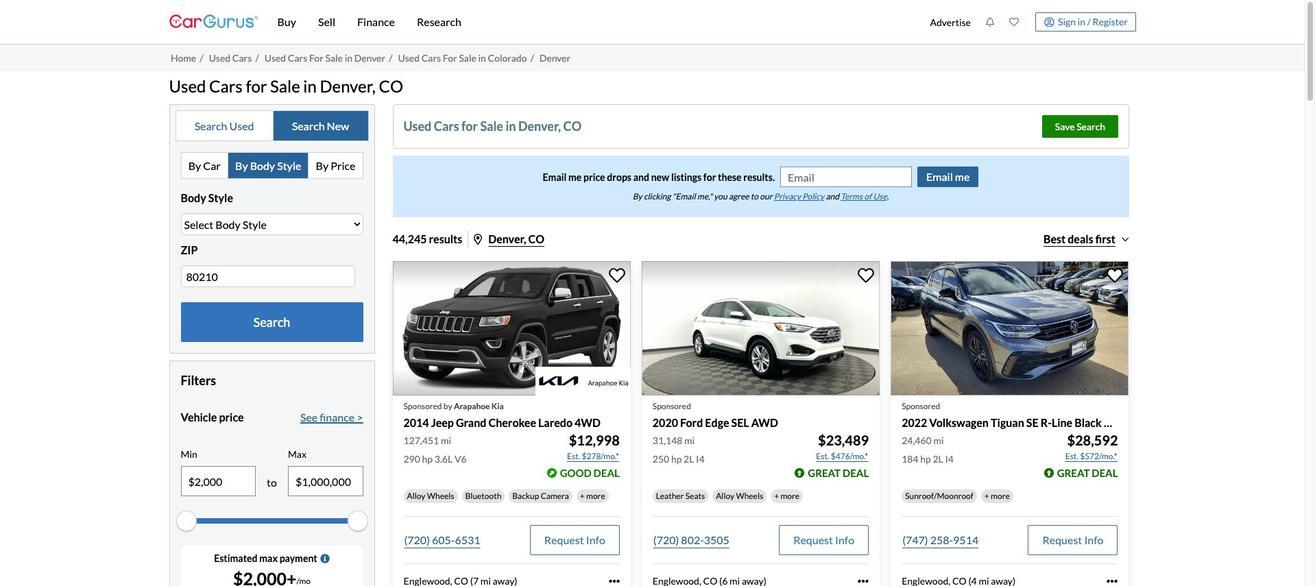 Task type: describe. For each thing, give the bounding box(es) containing it.
sponsored for $28,592
[[902, 401, 940, 411]]

search for search used
[[194, 119, 227, 132]]

great for $23,489
[[808, 467, 841, 479]]

research button
[[406, 0, 472, 44]]

3 more from the left
[[991, 491, 1010, 501]]

sign in / register link
[[1036, 12, 1136, 32]]

finance
[[320, 411, 355, 424]]

request info for $23,489
[[793, 533, 854, 546]]

$476/mo.*
[[831, 451, 868, 461]]

me for email me price drops and new listings for these results.
[[568, 171, 582, 183]]

$572/mo.*
[[1080, 451, 1117, 461]]

est. $572/mo.* button
[[1065, 450, 1118, 463]]

1 wheels from the left
[[427, 491, 454, 501]]

est. $278/mo.* button
[[566, 450, 620, 463]]

Email email field
[[781, 168, 911, 187]]

info circle image
[[320, 554, 330, 564]]

by for by price
[[316, 159, 329, 172]]

mi for $12,998
[[441, 435, 451, 446]]

.
[[887, 192, 889, 202]]

menu bar containing buy
[[258, 0, 923, 44]]

1 more from the left
[[586, 491, 605, 501]]

31,148
[[653, 435, 683, 446]]

clicking
[[644, 192, 671, 202]]

terms
[[841, 192, 863, 202]]

great for $28,592
[[1057, 467, 1090, 479]]

1 vertical spatial used cars for sale in denver, co
[[404, 119, 582, 134]]

you
[[714, 192, 727, 202]]

good
[[560, 467, 592, 479]]

cargurus logo homepage link image
[[169, 2, 258, 41]]

home link
[[171, 52, 196, 64]]

est. for $28,592
[[1065, 451, 1079, 461]]

2 wheels from the left
[[736, 491, 763, 501]]

colorado
[[488, 52, 527, 64]]

sponsored 2020 ford edge sel awd
[[653, 401, 778, 429]]

privacy policy link
[[774, 192, 824, 202]]

1 alloy from the left
[[407, 491, 425, 501]]

>
[[357, 411, 363, 424]]

body style
[[181, 191, 233, 205]]

by car tab
[[181, 153, 228, 178]]

1 alloy wheels from the left
[[407, 491, 454, 501]]

3 + more from the left
[[985, 491, 1010, 501]]

advertise
[[930, 16, 971, 28]]

leather
[[656, 491, 684, 501]]

deal for $28,592
[[1092, 467, 1118, 479]]

sunroof/moonroof
[[905, 491, 974, 501]]

2 + from the left
[[774, 491, 779, 501]]

0 vertical spatial used cars for sale in denver, co
[[169, 76, 403, 96]]

cherokee
[[489, 416, 536, 429]]

184
[[902, 453, 919, 465]]

buy button
[[266, 0, 307, 44]]

finance button
[[346, 0, 406, 44]]

ZIP telephone field
[[181, 266, 355, 287]]

search new tab
[[273, 111, 368, 141]]

line
[[1052, 416, 1073, 429]]

3.6l
[[435, 453, 453, 465]]

research
[[417, 15, 461, 28]]

request info for $28,592
[[1043, 533, 1104, 546]]

"email
[[672, 192, 696, 202]]

/ down finance popup button
[[389, 52, 393, 64]]

platinum gray metallic 2022 volkswagen tiguan se r-line black 4motion suv / crossover all-wheel drive 8-speed automatic image
[[891, 261, 1129, 395]]

(747) 258-9514 button
[[902, 525, 979, 555]]

est. $476/mo.* button
[[816, 450, 869, 463]]

est. for $23,489
[[816, 451, 829, 461]]

(720) for $12,998
[[404, 533, 430, 546]]

register
[[1093, 16, 1128, 27]]

258-
[[930, 533, 953, 546]]

of
[[864, 192, 872, 202]]

used cars link
[[209, 52, 252, 64]]

6531
[[455, 533, 480, 546]]

home / used cars / used cars for sale in denver / used cars for sale in colorado / denver
[[171, 52, 571, 64]]

290
[[404, 453, 420, 465]]

by for by body style
[[235, 159, 248, 172]]

seats
[[686, 491, 705, 501]]

advertise link
[[923, 3, 978, 41]]

open notifications image
[[985, 17, 995, 27]]

$23,489
[[818, 432, 869, 448]]

our
[[760, 192, 772, 202]]

ford
[[680, 416, 703, 429]]

new
[[651, 171, 669, 183]]

1 vertical spatial price
[[219, 411, 244, 424]]

0 horizontal spatial to
[[267, 476, 277, 489]]

new
[[327, 119, 349, 132]]

saved cars image
[[1009, 17, 1019, 27]]

search inside "button"
[[1077, 121, 1105, 133]]

1 + from the left
[[580, 491, 585, 501]]

used inside tab
[[229, 119, 254, 132]]

great deal for $23,489
[[808, 467, 869, 479]]

drops
[[607, 171, 632, 183]]

email for email me
[[926, 170, 953, 183]]

info for $12,998
[[586, 533, 605, 546]]

used cars for sale in colorado link
[[398, 52, 527, 64]]

black
[[1075, 416, 1102, 429]]

i4 for $23,489
[[696, 453, 705, 465]]

request for $23,489
[[793, 533, 833, 546]]

2 horizontal spatial for
[[703, 171, 716, 183]]

$12,998
[[569, 432, 620, 448]]

9514
[[953, 533, 979, 546]]

save
[[1055, 121, 1075, 133]]

tab list containing search used
[[175, 111, 369, 142]]

by price tab
[[309, 153, 362, 178]]

deal for $12,998
[[594, 467, 620, 479]]

info for $23,489
[[835, 533, 854, 546]]

these
[[718, 171, 742, 183]]

605-
[[432, 533, 455, 546]]

request info for $12,998
[[544, 533, 605, 546]]

white 2020 ford edge sel awd suv / crossover all-wheel drive automatic image
[[642, 261, 880, 395]]

request info button for $23,489
[[779, 525, 869, 555]]

search button
[[181, 303, 363, 342]]

sign in / register
[[1058, 16, 1128, 27]]

1 vertical spatial body
[[181, 191, 206, 205]]

email me button
[[917, 167, 979, 187]]

v6
[[455, 453, 467, 465]]

4motion
[[1104, 416, 1146, 429]]

denver, co
[[488, 233, 545, 246]]

31,148 mi 250 hp 2l i4
[[653, 435, 705, 465]]

2022
[[902, 416, 927, 429]]

sign
[[1058, 16, 1076, 27]]

sell button
[[307, 0, 346, 44]]

2 denver from the left
[[540, 52, 571, 64]]

volkswagen
[[929, 416, 989, 429]]

great deal for $28,592
[[1057, 467, 1118, 479]]

(720) 802-3505 button
[[653, 525, 730, 555]]

0 horizontal spatial for
[[246, 76, 267, 96]]

(720) 605-6531 button
[[404, 525, 481, 555]]

by
[[444, 401, 452, 411]]

grand
[[456, 416, 486, 429]]

home
[[171, 52, 196, 64]]

search for search
[[253, 315, 290, 330]]

2020
[[653, 416, 678, 429]]

1 vertical spatial style
[[208, 191, 233, 205]]

arapahoe
[[454, 401, 490, 411]]

hp for $28,592
[[920, 453, 931, 465]]

good deal
[[560, 467, 620, 479]]

see finance > link
[[300, 410, 363, 426]]

policy
[[803, 192, 824, 202]]

0 vertical spatial co
[[379, 76, 403, 96]]

/ right used cars link
[[255, 52, 259, 64]]

by car
[[188, 159, 221, 172]]

ellipsis h image
[[1107, 576, 1118, 586]]

kia
[[492, 401, 504, 411]]

me,"
[[697, 192, 712, 202]]

request for $12,998
[[544, 533, 584, 546]]

info for $28,592
[[1084, 533, 1104, 546]]



Task type: vqa. For each thing, say whether or not it's contained in the screenshot.
Cars
yes



Task type: locate. For each thing, give the bounding box(es) containing it.
hp right 290
[[422, 453, 433, 465]]

1 horizontal spatial +
[[774, 491, 779, 501]]

est. down $23,489
[[816, 451, 829, 461]]

1 horizontal spatial for
[[443, 52, 457, 64]]

map marker alt image
[[474, 234, 482, 245]]

tab list
[[175, 111, 369, 142], [181, 153, 363, 179]]

2 request from the left
[[793, 533, 833, 546]]

1 horizontal spatial alloy wheels
[[716, 491, 763, 501]]

3 info from the left
[[1084, 533, 1104, 546]]

buy
[[277, 15, 296, 28]]

granite crystal metallic clearcoat 2014 jeep grand cherokee laredo 4wd suv / crossover four-wheel drive automatic image
[[393, 261, 631, 395]]

2 alloy wheels from the left
[[716, 491, 763, 501]]

2l right 250
[[684, 453, 694, 465]]

1 deal from the left
[[594, 467, 620, 479]]

search down zip telephone field
[[253, 315, 290, 330]]

0 horizontal spatial for
[[309, 52, 324, 64]]

(720) left the 802-
[[653, 533, 679, 546]]

request info button
[[530, 525, 620, 555], [779, 525, 869, 555], [1028, 525, 1118, 555]]

1 vertical spatial for
[[461, 119, 478, 134]]

2l
[[684, 453, 694, 465], [933, 453, 943, 465]]

2 + more from the left
[[774, 491, 800, 501]]

2 i4 from the left
[[945, 453, 954, 465]]

0 horizontal spatial co
[[379, 76, 403, 96]]

0 vertical spatial and
[[633, 171, 649, 183]]

ellipsis h image for $23,489
[[858, 576, 869, 586]]

3 hp from the left
[[920, 453, 931, 465]]

0 horizontal spatial great
[[808, 467, 841, 479]]

estimated
[[214, 553, 258, 564]]

0 vertical spatial denver,
[[320, 76, 376, 96]]

mi for $28,592
[[934, 435, 944, 446]]

(720) inside button
[[653, 533, 679, 546]]

1 horizontal spatial deal
[[843, 467, 869, 479]]

deal down $278/mo.*
[[594, 467, 620, 479]]

1 request info button from the left
[[530, 525, 620, 555]]

0 horizontal spatial + more
[[580, 491, 605, 501]]

0 vertical spatial to
[[751, 192, 758, 202]]

1 horizontal spatial info
[[835, 533, 854, 546]]

wheels right seats
[[736, 491, 763, 501]]

1 horizontal spatial style
[[277, 159, 301, 172]]

style down car
[[208, 191, 233, 205]]

0 horizontal spatial 2l
[[684, 453, 694, 465]]

ellipsis h image
[[609, 576, 620, 586], [858, 576, 869, 586]]

0 horizontal spatial i4
[[696, 453, 705, 465]]

2 horizontal spatial deal
[[1092, 467, 1118, 479]]

1 2l from the left
[[684, 453, 694, 465]]

1 vertical spatial and
[[826, 192, 839, 202]]

2 sponsored from the left
[[653, 401, 691, 411]]

ellipsis h image for $12,998
[[609, 576, 620, 586]]

co
[[379, 76, 403, 96], [563, 119, 582, 134], [528, 233, 545, 246]]

price
[[584, 171, 605, 183], [219, 411, 244, 424]]

$23,489 est. $476/mo.*
[[816, 432, 869, 461]]

/ left register
[[1087, 16, 1091, 27]]

bluetooth
[[465, 491, 501, 501]]

search new
[[292, 119, 349, 132]]

by body style tab
[[228, 153, 309, 178]]

wheels down 3.6l
[[427, 491, 454, 501]]

1 vertical spatial co
[[563, 119, 582, 134]]

Min text field
[[181, 467, 255, 496]]

by left the clicking
[[633, 192, 642, 202]]

sponsored inside sponsored by arapahoe kia 2014 jeep grand cherokee laredo 4wd
[[404, 401, 442, 411]]

email for email me price drops and new listings for these results.
[[543, 171, 567, 183]]

2 (720) from the left
[[653, 533, 679, 546]]

1 (720) from the left
[[404, 533, 430, 546]]

1 est. from the left
[[567, 451, 580, 461]]

1 great deal from the left
[[808, 467, 869, 479]]

24,460
[[902, 435, 932, 446]]

great deal down the est. $572/mo.* button
[[1057, 467, 1118, 479]]

(720) 605-6531
[[404, 533, 480, 546]]

by inside tab
[[188, 159, 201, 172]]

search up car
[[194, 119, 227, 132]]

alloy wheels down 3.6l
[[407, 491, 454, 501]]

for down research dropdown button
[[443, 52, 457, 64]]

0 horizontal spatial ellipsis h image
[[609, 576, 620, 586]]

by inside "tab"
[[316, 159, 329, 172]]

2 request info button from the left
[[779, 525, 869, 555]]

hp
[[422, 453, 433, 465], [671, 453, 682, 465], [920, 453, 931, 465]]

1 horizontal spatial ellipsis h image
[[858, 576, 869, 586]]

price
[[331, 159, 355, 172]]

0 horizontal spatial alloy wheels
[[407, 491, 454, 501]]

by for by car
[[188, 159, 201, 172]]

for down sell popup button
[[309, 52, 324, 64]]

hp for $12,998
[[422, 453, 433, 465]]

1 info from the left
[[586, 533, 605, 546]]

hp right "184" in the right bottom of the page
[[920, 453, 931, 465]]

(720) 802-3505
[[653, 533, 730, 546]]

hp inside 31,148 mi 250 hp 2l i4
[[671, 453, 682, 465]]

hp inside 24,460 mi 184 hp 2l i4
[[920, 453, 931, 465]]

(720) inside 'button'
[[404, 533, 430, 546]]

(720) left 605-
[[404, 533, 430, 546]]

sponsored up 2022
[[902, 401, 940, 411]]

body inside tab
[[250, 159, 275, 172]]

email
[[926, 170, 953, 183], [543, 171, 567, 183]]

1 horizontal spatial price
[[584, 171, 605, 183]]

hp right 250
[[671, 453, 682, 465]]

sponsored up 2020
[[653, 401, 691, 411]]

body down by car tab
[[181, 191, 206, 205]]

estimated max payment
[[214, 553, 317, 564]]

i4 inside 24,460 mi 184 hp 2l i4
[[945, 453, 954, 465]]

info
[[586, 533, 605, 546], [835, 533, 854, 546], [1084, 533, 1104, 546]]

alloy wheels right seats
[[716, 491, 763, 501]]

1 horizontal spatial i4
[[945, 453, 954, 465]]

request info button for $12,998
[[530, 525, 620, 555]]

2 more from the left
[[781, 491, 800, 501]]

0 vertical spatial style
[[277, 159, 301, 172]]

2 vertical spatial denver,
[[488, 233, 526, 246]]

used
[[209, 52, 230, 64], [264, 52, 286, 64], [398, 52, 420, 64], [169, 76, 206, 96], [404, 119, 432, 134], [229, 119, 254, 132]]

est. down the $28,592
[[1065, 451, 1079, 461]]

to left max text field
[[267, 476, 277, 489]]

est. for $12,998
[[567, 451, 580, 461]]

to
[[751, 192, 758, 202], [267, 476, 277, 489]]

backup camera
[[512, 491, 569, 501]]

great
[[808, 467, 841, 479], [1057, 467, 1090, 479]]

menu
[[923, 3, 1136, 41]]

802-
[[681, 533, 704, 546]]

vehicle price
[[181, 411, 244, 424]]

backup
[[512, 491, 539, 501]]

menu containing sign in / register
[[923, 3, 1136, 41]]

1 denver from the left
[[354, 52, 385, 64]]

se
[[1026, 416, 1039, 429]]

2 mi from the left
[[684, 435, 695, 446]]

44,245
[[393, 233, 427, 246]]

2 2l from the left
[[933, 453, 943, 465]]

filters
[[181, 373, 216, 388]]

0 horizontal spatial est.
[[567, 451, 580, 461]]

search inside tab
[[194, 119, 227, 132]]

3 request from the left
[[1043, 533, 1082, 546]]

tiguan
[[991, 416, 1024, 429]]

1 horizontal spatial me
[[955, 170, 970, 183]]

1 hp from the left
[[422, 453, 433, 465]]

alloy right seats
[[716, 491, 734, 501]]

1 horizontal spatial sponsored
[[653, 401, 691, 411]]

search for search new
[[292, 119, 325, 132]]

save search button
[[1043, 115, 1118, 138]]

/ right home link
[[200, 52, 203, 64]]

vehicle
[[181, 411, 217, 424]]

deal down the $572/mo.*
[[1092, 467, 1118, 479]]

mi
[[441, 435, 451, 446], [684, 435, 695, 446], [934, 435, 944, 446]]

1 horizontal spatial request info button
[[779, 525, 869, 555]]

3 request info from the left
[[1043, 533, 1104, 546]]

2 horizontal spatial hp
[[920, 453, 931, 465]]

1 horizontal spatial alloy
[[716, 491, 734, 501]]

hp for $23,489
[[671, 453, 682, 465]]

jeep
[[431, 416, 454, 429]]

1 horizontal spatial request
[[793, 533, 833, 546]]

deal for $23,489
[[843, 467, 869, 479]]

menu bar
[[258, 0, 923, 44]]

1 ellipsis h image from the left
[[609, 576, 620, 586]]

mi down ford
[[684, 435, 695, 446]]

250
[[653, 453, 669, 465]]

1 horizontal spatial co
[[528, 233, 545, 246]]

denver down finance popup button
[[354, 52, 385, 64]]

$28,592
[[1067, 432, 1118, 448]]

deal down $476/mo.*
[[843, 467, 869, 479]]

2 info from the left
[[835, 533, 854, 546]]

2 vertical spatial co
[[528, 233, 545, 246]]

1 horizontal spatial body
[[250, 159, 275, 172]]

price right vehicle
[[219, 411, 244, 424]]

price left 'drops'
[[584, 171, 605, 183]]

sponsored by arapahoe kia 2014 jeep grand cherokee laredo 4wd
[[404, 401, 601, 429]]

terms of use link
[[841, 192, 887, 202]]

by left car
[[188, 159, 201, 172]]

1 horizontal spatial email
[[926, 170, 953, 183]]

4wd
[[575, 416, 601, 429]]

great down est. $476/mo.* button
[[808, 467, 841, 479]]

sponsored inside sponsored 2020 ford edge sel awd
[[653, 401, 691, 411]]

2l inside 24,460 mi 184 hp 2l i4
[[933, 453, 943, 465]]

me inside button
[[955, 170, 970, 183]]

0 horizontal spatial more
[[586, 491, 605, 501]]

(720)
[[404, 533, 430, 546], [653, 533, 679, 546]]

2l for $23,489
[[684, 453, 694, 465]]

0 horizontal spatial body
[[181, 191, 206, 205]]

1 horizontal spatial mi
[[684, 435, 695, 446]]

1 horizontal spatial great deal
[[1057, 467, 1118, 479]]

great down the est. $572/mo.* button
[[1057, 467, 1090, 479]]

search
[[194, 119, 227, 132], [292, 119, 325, 132], [1077, 121, 1105, 133], [253, 315, 290, 330]]

sponsored for $23,489
[[653, 401, 691, 411]]

email me price drops and new listings for these results.
[[543, 171, 775, 183]]

0 horizontal spatial and
[[633, 171, 649, 183]]

2 alloy from the left
[[716, 491, 734, 501]]

leather seats
[[656, 491, 705, 501]]

deal
[[594, 467, 620, 479], [843, 467, 869, 479], [1092, 467, 1118, 479]]

i4 inside 31,148 mi 250 hp 2l i4
[[696, 453, 705, 465]]

1 horizontal spatial wheels
[[736, 491, 763, 501]]

2 horizontal spatial request info
[[1043, 533, 1104, 546]]

finance
[[357, 15, 395, 28]]

request info button for $28,592
[[1028, 525, 1118, 555]]

search inside button
[[253, 315, 290, 330]]

style inside tab
[[277, 159, 301, 172]]

and right policy
[[826, 192, 839, 202]]

search left new
[[292, 119, 325, 132]]

tab list down search used tab
[[181, 153, 363, 179]]

hp inside 127,451 mi 290 hp 3.6l v6
[[422, 453, 433, 465]]

1 + more from the left
[[580, 491, 605, 501]]

1 request info from the left
[[544, 533, 605, 546]]

0 horizontal spatial +
[[580, 491, 585, 501]]

sell
[[318, 15, 335, 28]]

0 vertical spatial body
[[250, 159, 275, 172]]

1 horizontal spatial hp
[[671, 453, 682, 465]]

2 ellipsis h image from the left
[[858, 576, 869, 586]]

2 horizontal spatial request
[[1043, 533, 1082, 546]]

denver
[[354, 52, 385, 64], [540, 52, 571, 64]]

/ right colorado
[[531, 52, 534, 64]]

2 great deal from the left
[[1057, 467, 1118, 479]]

1 for from the left
[[309, 52, 324, 64]]

style left by price
[[277, 159, 301, 172]]

1 i4 from the left
[[696, 453, 705, 465]]

request for $28,592
[[1043, 533, 1082, 546]]

2 horizontal spatial mi
[[934, 435, 944, 446]]

laredo
[[538, 416, 573, 429]]

and left new
[[633, 171, 649, 183]]

denver, co button
[[474, 233, 545, 246]]

1 horizontal spatial est.
[[816, 451, 829, 461]]

mi for $23,489
[[684, 435, 695, 446]]

sponsored up 2014
[[404, 401, 442, 411]]

0 vertical spatial for
[[246, 76, 267, 96]]

email inside email me button
[[926, 170, 953, 183]]

zip
[[181, 244, 198, 257]]

1 mi from the left
[[441, 435, 451, 446]]

1 request from the left
[[544, 533, 584, 546]]

r-
[[1041, 416, 1052, 429]]

est.
[[567, 451, 580, 461], [816, 451, 829, 461], [1065, 451, 1079, 461]]

2l right "184" in the right bottom of the page
[[933, 453, 943, 465]]

1 horizontal spatial denver
[[540, 52, 571, 64]]

0 horizontal spatial price
[[219, 411, 244, 424]]

save search
[[1055, 121, 1105, 133]]

use
[[873, 192, 887, 202]]

0 horizontal spatial wheels
[[427, 491, 454, 501]]

max
[[288, 449, 306, 460]]

mi inside 24,460 mi 184 hp 2l i4
[[934, 435, 944, 446]]

to left the our
[[751, 192, 758, 202]]

/ inside menu item
[[1087, 16, 1091, 27]]

1 horizontal spatial request info
[[793, 533, 854, 546]]

44,245 results
[[393, 233, 462, 246]]

1 horizontal spatial (720)
[[653, 533, 679, 546]]

1 vertical spatial tab list
[[181, 153, 363, 179]]

1 horizontal spatial great
[[1057, 467, 1090, 479]]

1 sponsored from the left
[[404, 401, 442, 411]]

0 horizontal spatial info
[[586, 533, 605, 546]]

i4 down volkswagen
[[945, 453, 954, 465]]

wheels
[[427, 491, 454, 501], [736, 491, 763, 501]]

1 vertical spatial to
[[267, 476, 277, 489]]

user icon image
[[1044, 17, 1054, 27]]

3 est. from the left
[[1065, 451, 1079, 461]]

Max text field
[[289, 467, 362, 496]]

1 horizontal spatial + more
[[774, 491, 800, 501]]

1 great from the left
[[808, 467, 841, 479]]

body
[[250, 159, 275, 172], [181, 191, 206, 205]]

in
[[1078, 16, 1085, 27], [345, 52, 352, 64], [478, 52, 486, 64], [303, 76, 317, 96], [506, 119, 516, 134]]

0 horizontal spatial request info button
[[530, 525, 620, 555]]

2 for from the left
[[443, 52, 457, 64]]

1 horizontal spatial more
[[781, 491, 800, 501]]

search used tab
[[176, 111, 273, 141]]

tab list up by body style
[[175, 111, 369, 142]]

1 horizontal spatial and
[[826, 192, 839, 202]]

2 horizontal spatial request info button
[[1028, 525, 1118, 555]]

by
[[188, 159, 201, 172], [235, 159, 248, 172], [316, 159, 329, 172], [633, 192, 642, 202]]

3 sponsored from the left
[[902, 401, 940, 411]]

3 deal from the left
[[1092, 467, 1118, 479]]

search inside tab
[[292, 119, 325, 132]]

est. inside $12,998 est. $278/mo.*
[[567, 451, 580, 461]]

body right car
[[250, 159, 275, 172]]

0 horizontal spatial email
[[543, 171, 567, 183]]

0 horizontal spatial sponsored
[[404, 401, 442, 411]]

i4 up seats
[[696, 453, 705, 465]]

sponsored inside the sponsored 2022 volkswagen tiguan se r-line black 4motion
[[902, 401, 940, 411]]

1 horizontal spatial to
[[751, 192, 758, 202]]

0 horizontal spatial alloy
[[407, 491, 425, 501]]

2 great from the left
[[1057, 467, 1090, 479]]

3 + from the left
[[985, 491, 989, 501]]

mi down jeep
[[441, 435, 451, 446]]

3 mi from the left
[[934, 435, 944, 446]]

127,451 mi 290 hp 3.6l v6
[[404, 435, 467, 465]]

by right car
[[235, 159, 248, 172]]

arapahoe kia image
[[535, 367, 631, 395]]

$278/mo.*
[[582, 451, 619, 461]]

mi inside 127,451 mi 290 hp 3.6l v6
[[441, 435, 451, 446]]

2 deal from the left
[[843, 467, 869, 479]]

alloy down 290
[[407, 491, 425, 501]]

est. inside $23,489 est. $476/mo.*
[[816, 451, 829, 461]]

0 horizontal spatial denver
[[354, 52, 385, 64]]

2 horizontal spatial info
[[1084, 533, 1104, 546]]

by price
[[316, 159, 355, 172]]

by inside tab
[[235, 159, 248, 172]]

3 request info button from the left
[[1028, 525, 1118, 555]]

1 vertical spatial denver,
[[518, 119, 561, 134]]

2 horizontal spatial +
[[985, 491, 989, 501]]

1 horizontal spatial for
[[461, 119, 478, 134]]

est. inside $28,592 est. $572/mo.*
[[1065, 451, 1079, 461]]

tab list containing by car
[[181, 153, 363, 179]]

2 horizontal spatial est.
[[1065, 451, 1079, 461]]

results
[[429, 233, 462, 246]]

0 horizontal spatial request
[[544, 533, 584, 546]]

sponsored for $12,998
[[404, 401, 442, 411]]

127,451
[[404, 435, 439, 446]]

0 vertical spatial price
[[584, 171, 605, 183]]

denver right colorado
[[540, 52, 571, 64]]

style
[[277, 159, 301, 172], [208, 191, 233, 205]]

$12,998 est. $278/mo.*
[[567, 432, 620, 461]]

0 horizontal spatial me
[[568, 171, 582, 183]]

by left price
[[316, 159, 329, 172]]

mi right 24,460
[[934, 435, 944, 446]]

est. up good
[[567, 451, 580, 461]]

0 horizontal spatial deal
[[594, 467, 620, 479]]

0 horizontal spatial style
[[208, 191, 233, 205]]

(720) for $23,489
[[653, 533, 679, 546]]

0 horizontal spatial great deal
[[808, 467, 869, 479]]

for
[[246, 76, 267, 96], [461, 119, 478, 134], [703, 171, 716, 183]]

me for email me
[[955, 170, 970, 183]]

mi inside 31,148 mi 250 hp 2l i4
[[684, 435, 695, 446]]

search right save
[[1077, 121, 1105, 133]]

0 horizontal spatial request info
[[544, 533, 605, 546]]

2 horizontal spatial sponsored
[[902, 401, 940, 411]]

email me
[[926, 170, 970, 183]]

in inside menu item
[[1078, 16, 1085, 27]]

2 est. from the left
[[816, 451, 829, 461]]

2 horizontal spatial co
[[563, 119, 582, 134]]

sign in / register menu item
[[1026, 12, 1136, 32]]

i4 for $28,592
[[945, 453, 954, 465]]

great deal down est. $476/mo.* button
[[808, 467, 869, 479]]

2 request info from the left
[[793, 533, 854, 546]]

0 vertical spatial tab list
[[175, 111, 369, 142]]

0 horizontal spatial hp
[[422, 453, 433, 465]]

sel
[[731, 416, 749, 429]]

2 vertical spatial for
[[703, 171, 716, 183]]

2l for $28,592
[[933, 453, 943, 465]]

2 horizontal spatial + more
[[985, 491, 1010, 501]]

2l inside 31,148 mi 250 hp 2l i4
[[684, 453, 694, 465]]

2 horizontal spatial more
[[991, 491, 1010, 501]]

0 horizontal spatial mi
[[441, 435, 451, 446]]

2 hp from the left
[[671, 453, 682, 465]]

0 horizontal spatial (720)
[[404, 533, 430, 546]]



